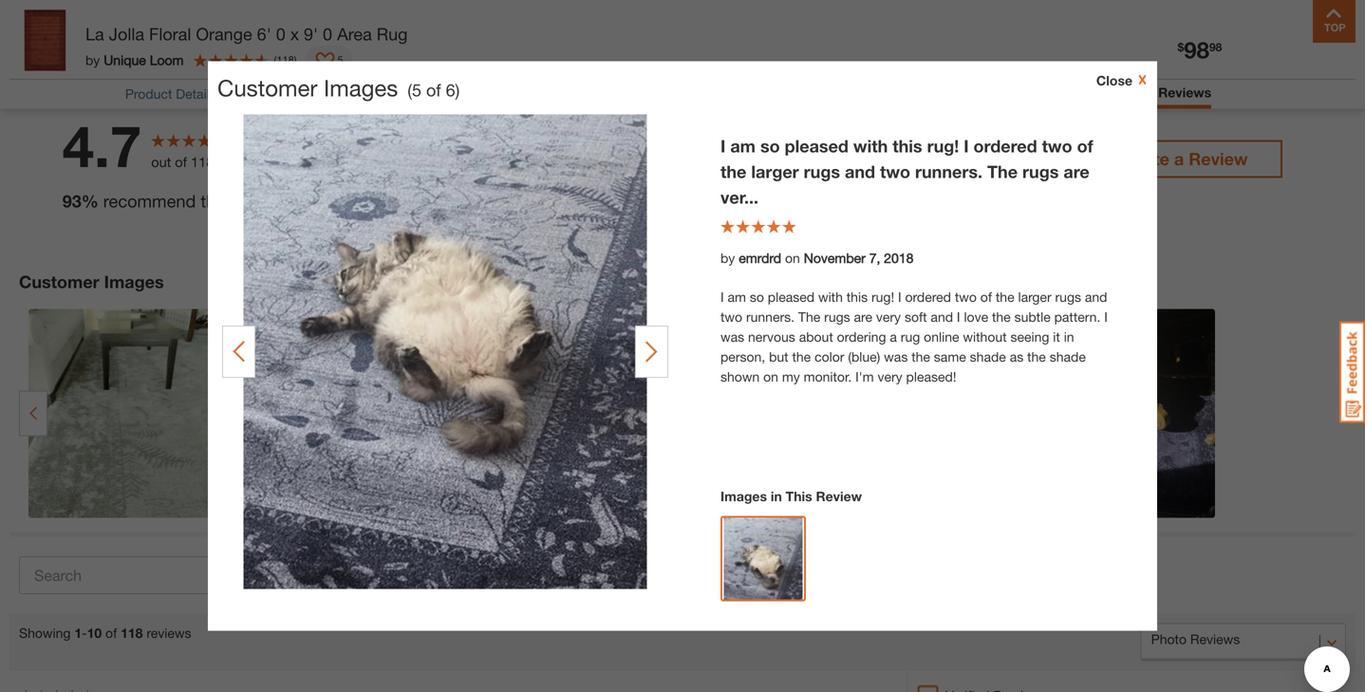 Task type: vqa. For each thing, say whether or not it's contained in the screenshot.
the top On
yes



Task type: locate. For each thing, give the bounding box(es) containing it.
0 vertical spatial so
[[761, 136, 780, 156]]

am
[[731, 136, 756, 156], [728, 289, 746, 305]]

98 right $
[[1210, 40, 1223, 54]]

0 vertical spatial a
[[1175, 148, 1185, 169]]

on right emrdrd
[[785, 250, 800, 266]]

two up 2018
[[880, 161, 911, 182]]

4
[[356, 116, 364, 134], [422, 580, 429, 595]]

2 vertical spatial images
[[721, 489, 767, 504]]

0 vertical spatial review
[[1189, 148, 1249, 169]]

0 horizontal spatial 4
[[356, 116, 364, 134]]

%
[[81, 191, 99, 211]]

1 vertical spatial out
[[151, 154, 171, 170]]

star icon image for 1
[[373, 218, 392, 237]]

pleased for ver...
[[785, 136, 849, 156]]

rug!
[[927, 136, 959, 156], [872, 289, 895, 305]]

3 right star symbol icon
[[477, 580, 484, 595]]

0 vertical spatial 118
[[277, 54, 294, 66]]

showing 1 - 10 of 118 reviews
[[19, 625, 191, 641]]

out left la
[[32, 27, 51, 43]]

was down rug
[[884, 349, 908, 365]]

4.7 left la
[[9, 27, 28, 43]]

a right write
[[1175, 148, 1185, 169]]

person,
[[721, 349, 766, 365]]

am for i am so pleased with this rug! i ordered two of the larger rugs and two runners. the rugs are ver...
[[731, 136, 756, 156]]

love
[[964, 309, 989, 325]]

3
[[356, 150, 364, 168], [477, 580, 484, 595]]

verified purchases only button
[[630, 566, 794, 604]]

ordered inside "i am so pleased with this rug! i ordered two of the larger rugs and two runners. the rugs are very soft and i love the subtle pattern. i was nervous about ordering a rug online without seeing it in person, but the color (blue) was the same shade as the shade shown on my monitor. i'm very pleased!"
[[906, 289, 952, 305]]

larger for i am so pleased with this rug! i ordered two of the larger rugs and two runners. the rugs are ver...
[[752, 161, 799, 182]]

customer
[[217, 74, 318, 101], [1093, 85, 1155, 100], [19, 271, 99, 292]]

filter
[[356, 548, 385, 564]]

0 vertical spatial in
[[1064, 329, 1075, 345]]

and up the online
[[931, 309, 954, 325]]

this inside "i am so pleased with this rug! i ordered two of the larger rugs and two runners. the rugs are very soft and i love the subtle pattern. i was nervous about ordering a rug online without seeing it in person, but the color (blue) was the same shade as the shade shown on my monitor. i'm very pleased!"
[[847, 289, 868, 305]]

1 vertical spatial )
[[456, 80, 460, 100]]

1 horizontal spatial out
[[151, 154, 171, 170]]

1 horizontal spatial rug!
[[927, 136, 959, 156]]

7,
[[870, 250, 881, 266]]

pleased inside the "i am so pleased with this rug! i ordered two of the larger rugs and two runners. the rugs are ver..."
[[785, 136, 849, 156]]

0 horizontal spatial and
[[845, 161, 876, 182]]

images for customer images
[[104, 271, 164, 292]]

0 horizontal spatial 118
[[121, 625, 143, 641]]

am down emrdrd
[[728, 289, 746, 305]]

1 horizontal spatial 4
[[422, 580, 429, 595]]

0 horizontal spatial 1
[[74, 625, 82, 641]]

customer left reviews
[[1093, 85, 1155, 100]]

1 horizontal spatial 2
[[532, 580, 539, 595]]

in left 'this'
[[771, 489, 782, 504]]

am inside "i am so pleased with this rug! i ordered two of the larger rugs and two runners. the rugs are very soft and i love the subtle pattern. i was nervous about ordering a rug online without seeing it in person, but the color (blue) was the same shade as the shade shown on my monitor. i'm very pleased!"
[[728, 289, 746, 305]]

star icon image for 5
[[373, 81, 392, 100]]

review right write
[[1189, 148, 1249, 169]]

( down la jolla floral orange 6' 0 x 9' 0 area rug
[[274, 54, 277, 66]]

0 vertical spatial am
[[731, 136, 756, 156]]

1 vertical spatial with
[[819, 289, 843, 305]]

0 vertical spatial )
[[294, 54, 297, 66]]

0 vertical spatial runners.
[[916, 161, 983, 182]]

customer inside main content
[[217, 74, 318, 101]]

0 vertical spatial was
[[721, 329, 745, 345]]

reviews
[[218, 154, 264, 170], [147, 625, 191, 641]]

are inside "i am so pleased with this rug! i ordered two of the larger rugs and two runners. the rugs are very soft and i love the subtle pattern. i was nervous about ordering a rug online without seeing it in person, but the color (blue) was the same shade as the shade shown on my monitor. i'm very pleased!"
[[854, 309, 873, 325]]

0 horizontal spatial images
[[104, 271, 164, 292]]

are
[[1064, 161, 1090, 182], [854, 309, 873, 325]]

4.7
[[9, 27, 28, 43], [62, 112, 142, 180]]

of
[[55, 27, 66, 43], [426, 80, 441, 100], [1078, 136, 1094, 156], [175, 154, 187, 170], [981, 289, 992, 305], [105, 625, 117, 641]]

1 horizontal spatial review
[[1189, 148, 1249, 169]]

runners.
[[916, 161, 983, 182], [746, 309, 795, 325]]

top button
[[1314, 0, 1356, 43]]

customer for customer images
[[19, 271, 99, 292]]

am inside the "i am so pleased with this rug! i ordered two of the larger rugs and two runners. the rugs are ver..."
[[731, 136, 756, 156]]

ordered inside the "i am so pleased with this rug! i ordered two of the larger rugs and two runners. the rugs are ver..."
[[974, 136, 1038, 156]]

3 star icon image from the top
[[373, 150, 392, 168]]

images down recommend
[[104, 271, 164, 292]]

star symbol image right '2' button
[[594, 580, 609, 593]]

1 vertical spatial (
[[408, 80, 412, 100]]

2 0 from the left
[[323, 24, 332, 44]]

customer down ( 118 )
[[217, 74, 318, 101]]

98 up reviews
[[1185, 36, 1210, 63]]

shade down it
[[1050, 349, 1086, 365]]

10
[[87, 625, 102, 641]]

0 horizontal spatial with
[[819, 289, 843, 305]]

1 horizontal spatial larger
[[1019, 289, 1052, 305]]

the for i am so pleased with this rug! i ordered two of the larger rugs and two runners. the rugs are ver...
[[988, 161, 1018, 182]]

very right i'm
[[878, 369, 903, 385]]

star icon image
[[373, 81, 392, 100], [373, 115, 392, 134], [373, 150, 392, 168], [373, 184, 392, 202], [373, 218, 392, 237]]

1
[[356, 218, 364, 236], [587, 580, 594, 595], [74, 625, 82, 641]]

customer for customer reviews
[[1093, 85, 1155, 100]]

images in this review
[[721, 489, 862, 504]]

0 vertical spatial 2
[[356, 184, 364, 202]]

1 inside button
[[587, 580, 594, 595]]

1 vertical spatial a
[[890, 329, 897, 345]]

6
[[446, 80, 456, 100]]

0 vertical spatial the
[[988, 161, 1018, 182]]

same
[[934, 349, 967, 365]]

with
[[854, 136, 888, 156], [819, 289, 843, 305]]

two left write
[[1042, 136, 1073, 156]]

1 vertical spatial 1
[[587, 580, 594, 595]]

reviews up product
[[218, 154, 264, 170]]

larger
[[752, 161, 799, 182], [1019, 289, 1052, 305]]

2 horizontal spatial this
[[893, 136, 923, 156]]

thumbnail image
[[724, 518, 803, 620]]

am up ver...
[[731, 136, 756, 156]]

larger up subtle on the right of page
[[1019, 289, 1052, 305]]

4 down customer images ( 5 of 6 )
[[356, 116, 364, 134]]

0 horizontal spatial the
[[799, 309, 821, 325]]

0 vertical spatial pleased
[[785, 136, 849, 156]]

images left 'this'
[[721, 489, 767, 504]]

and for i am so pleased with this rug! i ordered two of the larger rugs and two runners. the rugs are ver...
[[845, 161, 876, 182]]

(blue)
[[848, 349, 881, 365]]

pleased inside "i am so pleased with this rug! i ordered two of the larger rugs and two runners. the rugs are very soft and i love the subtle pattern. i was nervous about ordering a rug online without seeing it in person, but the color (blue) was the same shade as the shade shown on my monitor. i'm very pleased!"
[[768, 289, 815, 305]]

this
[[893, 136, 923, 156], [201, 191, 228, 211], [847, 289, 868, 305]]

0 vertical spatial images
[[324, 74, 398, 101]]

0 horizontal spatial )
[[294, 54, 297, 66]]

larger inside the "i am so pleased with this rug! i ordered two of the larger rugs and two runners. the rugs are ver..."
[[752, 161, 799, 182]]

larger up ver...
[[752, 161, 799, 182]]

larger for i am so pleased with this rug! i ordered two of the larger rugs and two runners. the rugs are very soft and i love the subtle pattern. i was nervous about ordering a rug online without seeing it in person, but the color (blue) was the same shade as the shade shown on my monitor. i'm very pleased!
[[1019, 289, 1052, 305]]

very left soft
[[876, 309, 901, 325]]

0 horizontal spatial by
[[85, 52, 100, 68]]

0 horizontal spatial shade
[[970, 349, 1007, 365]]

4.7 for 4.7
[[62, 112, 142, 180]]

1 horizontal spatial runners.
[[916, 161, 983, 182]]

2 shade from the left
[[1050, 349, 1086, 365]]

4 star icon image from the top
[[373, 184, 392, 202]]

0 vertical spatial 4.7
[[9, 27, 28, 43]]

0 vertical spatial rug!
[[927, 136, 959, 156]]

4 right 5 button
[[422, 580, 429, 595]]

0 horizontal spatial rug!
[[872, 289, 895, 305]]

-
[[82, 625, 87, 641]]

customer for customer images ( 5 of 6 )
[[217, 74, 318, 101]]

3 star symbol image from the left
[[539, 580, 554, 593]]

of left 6
[[426, 80, 441, 100]]

0 horizontal spatial this
[[201, 191, 228, 211]]

( 118 )
[[274, 54, 297, 66]]

ordered for i am so pleased with this rug! i ordered two of the larger rugs and two runners. the rugs are very soft and i love the subtle pattern. i was nervous about ordering a rug online without seeing it in person, but the color (blue) was the same shade as the shade shown on my monitor. i'm very pleased!
[[906, 289, 952, 305]]

this
[[786, 489, 813, 504]]

pleased
[[785, 136, 849, 156], [768, 289, 815, 305]]

1 horizontal spatial was
[[884, 349, 908, 365]]

by emrdrd on november 7, 2018
[[721, 250, 914, 266]]

the inside the "i am so pleased with this rug! i ordered two of the larger rugs and two runners. the rugs are ver..."
[[988, 161, 1018, 182]]

1 vertical spatial so
[[750, 289, 764, 305]]

1 horizontal spatial by
[[721, 250, 735, 266]]

0 horizontal spatial review
[[816, 489, 862, 504]]

star symbol image inside the 1 button
[[594, 580, 609, 593]]

larger inside "i am so pleased with this rug! i ordered two of the larger rugs and two runners. the rugs are very soft and i love the subtle pattern. i was nervous about ordering a rug online without seeing it in person, but the color (blue) was the same shade as the shade shown on my monitor. i'm very pleased!"
[[1019, 289, 1052, 305]]

runners. inside "i am so pleased with this rug! i ordered two of the larger rugs and two runners. the rugs are very soft and i love the subtle pattern. i was nervous about ordering a rug online without seeing it in person, but the color (blue) was the same shade as the shade shown on my monitor. i'm very pleased!"
[[746, 309, 795, 325]]

0
[[276, 24, 286, 44], [323, 24, 332, 44]]

6'
[[257, 24, 271, 44]]

)
[[294, 54, 297, 66], [456, 80, 460, 100]]

1 vertical spatial 3
[[477, 580, 484, 595]]

images down area
[[324, 74, 398, 101]]

0 horizontal spatial 4.7
[[9, 27, 28, 43]]

so inside the "i am so pleased with this rug! i ordered two of the larger rugs and two runners. the rugs are ver..."
[[761, 136, 780, 156]]

product
[[125, 86, 172, 102]]

rug! for very
[[872, 289, 895, 305]]

i
[[721, 136, 726, 156], [964, 136, 969, 156], [721, 289, 724, 305], [898, 289, 902, 305], [957, 309, 961, 325], [1105, 309, 1108, 325]]

recommend
[[103, 191, 196, 211]]

review right 'this'
[[816, 489, 862, 504]]

out up recommend
[[151, 154, 171, 170]]

(
[[274, 54, 277, 66], [408, 80, 412, 100]]

1 horizontal spatial with
[[854, 136, 888, 156]]

star symbol image
[[374, 580, 390, 593], [484, 580, 499, 593], [539, 580, 554, 593], [594, 580, 609, 593]]

i am so pleased with this rug! i ordered two of the larger rugs and two runners. the rugs are very soft and i love the subtle pattern. i was nervous about ordering a rug online without seeing it in person, but the color (blue) was the same shade as the shade shown on my monitor. i'm very pleased!
[[721, 289, 1108, 385]]

1 horizontal spatial and
[[931, 309, 954, 325]]

rug! inside the "i am so pleased with this rug! i ordered two of the larger rugs and two runners. the rugs are ver..."
[[927, 136, 959, 156]]

star symbol image inside 5 button
[[374, 580, 390, 593]]

1 vertical spatial reviews
[[147, 625, 191, 641]]

was up "person,"
[[721, 329, 745, 345]]

of left write
[[1078, 136, 1094, 156]]

0 vertical spatial larger
[[752, 161, 799, 182]]

shade down without
[[970, 349, 1007, 365]]

are up the ordering
[[854, 309, 873, 325]]

by left emrdrd
[[721, 250, 735, 266]]

on inside "i am so pleased with this rug! i ordered two of the larger rugs and two runners. the rugs are very soft and i love the subtle pattern. i was nervous about ordering a rug online without seeing it in person, but the color (blue) was the same shade as the shade shown on my monitor. i'm very pleased!"
[[764, 369, 779, 385]]

0 right 9'
[[323, 24, 332, 44]]

customer reviews
[[1093, 85, 1212, 100]]

( inside customer images ( 5 of 6 )
[[408, 80, 412, 100]]

product
[[233, 191, 293, 211]]

and inside the "i am so pleased with this rug! i ordered two of the larger rugs and two runners. the rugs are ver..."
[[845, 161, 876, 182]]

on
[[785, 250, 800, 266], [764, 369, 779, 385]]

1 star symbol image from the left
[[374, 580, 390, 593]]

on left my
[[764, 369, 779, 385]]

are for i am so pleased with this rug! i ordered two of the larger rugs and two runners. the rugs are ver...
[[1064, 161, 1090, 182]]

5 inside customer images ( 5 of 6 )
[[412, 80, 422, 100]]

out of 118 reviews
[[151, 154, 264, 170]]

by for by emrdrd on november 7, 2018
[[721, 250, 735, 266]]

1 horizontal spatial images
[[324, 74, 398, 101]]

1 vertical spatial images
[[104, 271, 164, 292]]

filter by:
[[356, 548, 407, 564]]

the inside "i am so pleased with this rug! i ordered two of the larger rugs and two runners. the rugs are very soft and i love the subtle pattern. i was nervous about ordering a rug online without seeing it in person, but the color (blue) was the same shade as the shade shown on my monitor. i'm very pleased!"
[[799, 309, 821, 325]]

ordering
[[837, 329, 887, 345]]

star symbol image left the 1 button
[[539, 580, 554, 593]]

$
[[1178, 40, 1185, 54]]

98
[[1185, 36, 1210, 63], [1210, 40, 1223, 54]]

5 button
[[356, 566, 401, 604]]

with for very
[[819, 289, 843, 305]]

118 up 93 % recommend this product
[[191, 154, 214, 170]]

images
[[324, 74, 398, 101], [104, 271, 164, 292], [721, 489, 767, 504]]

rugs
[[804, 161, 841, 182], [1023, 161, 1059, 182], [1056, 289, 1082, 305], [825, 309, 851, 325]]

and up 7, on the top right of page
[[845, 161, 876, 182]]

of up love
[[981, 289, 992, 305]]

so
[[761, 136, 780, 156], [750, 289, 764, 305]]

with inside "i am so pleased with this rug! i ordered two of the larger rugs and two runners. the rugs are very soft and i love the subtle pattern. i was nervous about ordering a rug online without seeing it in person, but the color (blue) was the same shade as the shade shown on my monitor. i'm very pleased!"
[[819, 289, 843, 305]]

( left 6
[[408, 80, 412, 100]]

and
[[845, 161, 876, 182], [1085, 289, 1108, 305], [931, 309, 954, 325]]

0 vertical spatial 3
[[356, 150, 364, 168]]

in right it
[[1064, 329, 1075, 345]]

orange
[[196, 24, 252, 44]]

and for i am so pleased with this rug! i ordered two of the larger rugs and two runners. the rugs are very soft and i love the subtle pattern. i was nervous about ordering a rug online without seeing it in person, but the color (blue) was the same shade as the shade shown on my monitor. i'm very pleased!
[[1085, 289, 1108, 305]]

the up my
[[793, 349, 811, 365]]

product image image
[[14, 9, 76, 71]]

with inside the "i am so pleased with this rug! i ordered two of the larger rugs and two runners. the rugs are ver..."
[[854, 136, 888, 156]]

this inside the "i am so pleased with this rug! i ordered two of the larger rugs and two runners. the rugs are ver..."
[[893, 136, 923, 156]]

star symbol image for 2
[[539, 580, 554, 593]]

1 shade from the left
[[970, 349, 1007, 365]]

are left write
[[1064, 161, 1090, 182]]

1 horizontal spatial 3
[[477, 580, 484, 595]]

1 horizontal spatial (
[[408, 80, 412, 100]]

write a review
[[1127, 148, 1249, 169]]

by down la
[[85, 52, 100, 68]]

of inside "i am so pleased with this rug! i ordered two of the larger rugs and two runners. the rugs are very soft and i love the subtle pattern. i was nervous about ordering a rug online without seeing it in person, but the color (blue) was the same shade as the shade shown on my monitor. i'm very pleased!"
[[981, 289, 992, 305]]

1 vertical spatial larger
[[1019, 289, 1052, 305]]

1 vertical spatial by
[[721, 250, 735, 266]]

november
[[804, 250, 866, 266]]

are inside the "i am so pleased with this rug! i ordered two of the larger rugs and two runners. the rugs are ver..."
[[1064, 161, 1090, 182]]

reviews down 'search' text field
[[147, 625, 191, 641]]

a inside button
[[1175, 148, 1185, 169]]

1 horizontal spatial )
[[456, 80, 460, 100]]

by inside customer images main content
[[721, 250, 735, 266]]

0 vertical spatial ordered
[[974, 136, 1038, 156]]

ordered
[[974, 136, 1038, 156], [906, 289, 952, 305]]

star symbol image down the filter by:
[[374, 580, 390, 593]]

star symbol image
[[429, 580, 445, 593]]

0 horizontal spatial in
[[771, 489, 782, 504]]

so for i am so pleased with this rug! i ordered two of the larger rugs and two runners. the rugs are ver...
[[761, 136, 780, 156]]

the
[[721, 161, 747, 182], [996, 289, 1015, 305], [992, 309, 1011, 325], [793, 349, 811, 365], [912, 349, 931, 365], [1028, 349, 1046, 365]]

1 vertical spatial runners.
[[746, 309, 795, 325]]

2 horizontal spatial and
[[1085, 289, 1108, 305]]

4 star symbol image from the left
[[594, 580, 609, 593]]

2 star icon image from the top
[[373, 115, 392, 134]]

the up ver...
[[721, 161, 747, 182]]

118 down x
[[277, 54, 294, 66]]

star symbol image left '2' button
[[484, 580, 499, 593]]

0 vertical spatial very
[[876, 309, 901, 325]]

2018
[[884, 250, 914, 266]]

2
[[356, 184, 364, 202], [532, 580, 539, 595]]

specifications button
[[438, 86, 522, 102], [438, 86, 522, 102]]

the up subtle on the right of page
[[996, 289, 1015, 305]]

0 vertical spatial this
[[893, 136, 923, 156]]

1 horizontal spatial this
[[847, 289, 868, 305]]

1 horizontal spatial reviews
[[218, 154, 264, 170]]

0 horizontal spatial out
[[32, 27, 51, 43]]

0 vertical spatial are
[[1064, 161, 1090, 182]]

1 vertical spatial was
[[884, 349, 908, 365]]

1 horizontal spatial the
[[988, 161, 1018, 182]]

product details button
[[125, 86, 216, 102], [125, 86, 216, 102]]

93
[[62, 191, 81, 211]]

of left la
[[55, 27, 66, 43]]

rug! inside "i am so pleased with this rug! i ordered two of the larger rugs and two runners. the rugs are very soft and i love the subtle pattern. i was nervous about ordering a rug online without seeing it in person, but the color (blue) was the same shade as the shade shown on my monitor. i'm very pleased!"
[[872, 289, 895, 305]]

118 right '10'
[[121, 625, 143, 641]]

customer down 93 in the left of the page
[[19, 271, 99, 292]]

1 vertical spatial are
[[854, 309, 873, 325]]

customer reviews button
[[1093, 85, 1212, 104], [1093, 85, 1212, 100]]

very
[[876, 309, 901, 325], [878, 369, 903, 385]]

5 star icon image from the top
[[373, 218, 392, 237]]

so for i am so pleased with this rug! i ordered two of the larger rugs and two runners. the rugs are very soft and i love the subtle pattern. i was nervous about ordering a rug online without seeing it in person, but the color (blue) was the same shade as the shade shown on my monitor. i'm very pleased!
[[750, 289, 764, 305]]

1 horizontal spatial in
[[1064, 329, 1075, 345]]

4.7 for 4.7 out of 5
[[9, 27, 28, 43]]

la jolla floral orange 6' 0 x 9' 0 area rug
[[85, 24, 408, 44]]

color
[[815, 349, 845, 365]]

2 horizontal spatial customer
[[1093, 85, 1155, 100]]

9'
[[304, 24, 318, 44]]

so inside "i am so pleased with this rug! i ordered two of the larger rugs and two runners. the rugs are very soft and i love the subtle pattern. i was nervous about ordering a rug online without seeing it in person, but the color (blue) was the same shade as the shade shown on my monitor. i'm very pleased!"
[[750, 289, 764, 305]]

star symbol image inside 3 button
[[484, 580, 499, 593]]

this for i am so pleased with this rug! i ordered two of the larger rugs and two runners. the rugs are very soft and i love the subtle pattern. i was nervous about ordering a rug online without seeing it in person, but the color (blue) was the same shade as the shade shown on my monitor. i'm very pleased!
[[847, 289, 868, 305]]

feedback link image
[[1340, 321, 1366, 424]]

1 horizontal spatial a
[[1175, 148, 1185, 169]]

and up pattern.
[[1085, 289, 1108, 305]]

0 vertical spatial out
[[32, 27, 51, 43]]

118
[[277, 54, 294, 66], [191, 154, 214, 170], [121, 625, 143, 641]]

1 horizontal spatial 1
[[356, 218, 364, 236]]

1 vertical spatial rug!
[[872, 289, 895, 305]]

star symbol image inside '2' button
[[539, 580, 554, 593]]

1 horizontal spatial 0
[[323, 24, 332, 44]]

1 vertical spatial ordered
[[906, 289, 952, 305]]

rug! for ver...
[[927, 136, 959, 156]]

2 horizontal spatial 1
[[587, 580, 594, 595]]

1 vertical spatial 2
[[532, 580, 539, 595]]

2 star symbol image from the left
[[484, 580, 499, 593]]

runners. inside the "i am so pleased with this rug! i ordered two of the larger rugs and two runners. the rugs are ver..."
[[916, 161, 983, 182]]

0 horizontal spatial a
[[890, 329, 897, 345]]

4 inside the 4 'button'
[[422, 580, 429, 595]]

a left rug
[[890, 329, 897, 345]]

the up pleased!
[[912, 349, 931, 365]]

1 star icon image from the top
[[373, 81, 392, 100]]

3 down customer images ( 5 of 6 )
[[356, 150, 364, 168]]

2 vertical spatial 1
[[74, 625, 82, 641]]

4.7 up %
[[62, 112, 142, 180]]

out
[[32, 27, 51, 43], [151, 154, 171, 170]]

1 vertical spatial on
[[764, 369, 779, 385]]

star icon image for 3
[[373, 150, 392, 168]]

0 left x
[[276, 24, 286, 44]]

0 horizontal spatial are
[[854, 309, 873, 325]]

1 vertical spatial this
[[201, 191, 228, 211]]



Task type: describe. For each thing, give the bounding box(es) containing it.
as
[[1010, 349, 1024, 365]]

2 button
[[520, 566, 566, 604]]

by:
[[389, 548, 407, 564]]

loom
[[150, 52, 184, 68]]

4 button
[[411, 566, 456, 604]]

by unique loom
[[85, 52, 184, 68]]

images for customer images ( 5 of 6 )
[[324, 74, 398, 101]]

of inside the "i am so pleased with this rug! i ordered two of the larger rugs and two runners. the rugs are ver..."
[[1078, 136, 1094, 156]]

shown
[[721, 369, 760, 385]]

the right the as
[[1028, 349, 1046, 365]]

2 inside button
[[532, 580, 539, 595]]

two up love
[[955, 289, 977, 305]]

customer images main content
[[0, 0, 1366, 692]]

rug
[[901, 329, 921, 345]]

the for i am so pleased with this rug! i ordered two of the larger rugs and two runners. the rugs are very soft and i love the subtle pattern. i was nervous about ordering a rug online without seeing it in person, but the color (blue) was the same shade as the shade shown on my monitor. i'm very pleased!
[[799, 309, 821, 325]]

i am so pleased with this rug! i ordered two of the larger rugs and two runners. the rugs are ver...
[[721, 136, 1094, 208]]

0 vertical spatial (
[[274, 54, 277, 66]]

two up "person,"
[[721, 309, 743, 325]]

online
[[924, 329, 960, 345]]

the right love
[[992, 309, 1011, 325]]

pattern.
[[1055, 309, 1101, 325]]

my
[[782, 369, 800, 385]]

0 horizontal spatial reviews
[[147, 625, 191, 641]]

0 vertical spatial reviews
[[218, 154, 264, 170]]

close
[[1097, 73, 1133, 88]]

write a review button
[[1093, 140, 1283, 178]]

of right '10'
[[105, 625, 117, 641]]

the inside the "i am so pleased with this rug! i ordered two of the larger rugs and two runners. the rugs are ver..."
[[721, 161, 747, 182]]

of inside customer images ( 5 of 6 )
[[426, 80, 441, 100]]

close link
[[1097, 71, 1148, 91]]

in inside "i am so pleased with this rug! i ordered two of the larger rugs and two runners. the rugs are very soft and i love the subtle pattern. i was nervous about ordering a rug online without seeing it in person, but the color (blue) was the same shade as the shade shown on my monitor. i'm very pleased!"
[[1064, 329, 1075, 345]]

seeing
[[1011, 329, 1050, 345]]

star symbol image for 3
[[484, 580, 499, 593]]

0 horizontal spatial 2
[[356, 184, 364, 202]]

a inside "i am so pleased with this rug! i ordered two of the larger rugs and two runners. the rugs are very soft and i love the subtle pattern. i was nervous about ordering a rug online without seeing it in person, but the color (blue) was the same shade as the shade shown on my monitor. i'm very pleased!"
[[890, 329, 897, 345]]

0 horizontal spatial was
[[721, 329, 745, 345]]

this for i am so pleased with this rug! i ordered two of the larger rugs and two runners. the rugs are ver...
[[893, 136, 923, 156]]

customer images
[[19, 271, 164, 292]]

are for i am so pleased with this rug! i ordered two of the larger rugs and two runners. the rugs are very soft and i love the subtle pattern. i was nervous about ordering a rug online without seeing it in person, but the color (blue) was the same shade as the shade shown on my monitor. i'm very pleased!
[[854, 309, 873, 325]]

1 vertical spatial 118
[[191, 154, 214, 170]]

star symbol image for 1
[[594, 580, 609, 593]]

star icon image for 4
[[373, 115, 392, 134]]

close image
[[1133, 72, 1148, 87]]

monitor.
[[804, 369, 852, 385]]

98 inside $ 98 98
[[1210, 40, 1223, 54]]

pleased for very
[[768, 289, 815, 305]]

5 inside button
[[367, 580, 374, 595]]

i'm
[[856, 369, 874, 385]]

review inside customer images main content
[[816, 489, 862, 504]]

3 button
[[465, 566, 511, 604]]

4.7 out of 5
[[9, 27, 77, 43]]

product details
[[125, 86, 216, 102]]

area
[[337, 24, 372, 44]]

jolla
[[109, 24, 144, 44]]

only
[[755, 580, 782, 595]]

star icon image for 2
[[373, 184, 392, 202]]

specifications
[[438, 86, 522, 102]]

unique
[[104, 52, 146, 68]]

customer images ( 5 of 6 )
[[217, 74, 460, 101]]

subtle
[[1015, 309, 1051, 325]]

2 horizontal spatial 118
[[277, 54, 294, 66]]

la
[[85, 24, 104, 44]]

am for i am so pleased with this rug! i ordered two of the larger rugs and two runners. the rugs are very soft and i love the subtle pattern. i was nervous about ordering a rug online without seeing it in person, but the color (blue) was the same shade as the shade shown on my monitor. i'm very pleased!
[[728, 289, 746, 305]]

93 % recommend this product
[[62, 191, 293, 211]]

write
[[1127, 148, 1170, 169]]

1 vertical spatial very
[[878, 369, 903, 385]]

showing
[[19, 625, 71, 641]]

$ 98 98
[[1178, 36, 1223, 63]]

0 vertical spatial on
[[785, 250, 800, 266]]

of up 93 % recommend this product
[[175, 154, 187, 170]]

emrdrd
[[739, 250, 782, 266]]

(118)
[[163, 27, 192, 43]]

verified
[[642, 580, 685, 595]]

runners. for i am so pleased with this rug! i ordered two of the larger rugs and two runners. the rugs are ver...
[[916, 161, 983, 182]]

without
[[963, 329, 1007, 345]]

with for ver...
[[854, 136, 888, 156]]

soft
[[905, 309, 927, 325]]

nervous
[[748, 329, 796, 345]]

1 0 from the left
[[276, 24, 286, 44]]

purchases
[[689, 580, 751, 595]]

about
[[799, 329, 834, 345]]

) inside customer images ( 5 of 6 )
[[456, 80, 460, 100]]

details
[[176, 86, 216, 102]]

2 horizontal spatial images
[[721, 489, 767, 504]]

floral
[[149, 24, 191, 44]]

ordered for i am so pleased with this rug! i ordered two of the larger rugs and two runners. the rugs are ver...
[[974, 136, 1038, 156]]

pleased!
[[907, 369, 957, 385]]

x
[[290, 24, 299, 44]]

0 horizontal spatial 3
[[356, 150, 364, 168]]

rug
[[377, 24, 408, 44]]

it
[[1054, 329, 1061, 345]]

by for by unique loom
[[85, 52, 100, 68]]

0 vertical spatial 4
[[356, 116, 364, 134]]

2 vertical spatial and
[[931, 309, 954, 325]]

runners. for i am so pleased with this rug! i ordered two of the larger rugs and two runners. the rugs are very soft and i love the subtle pattern. i was nervous about ordering a rug online without seeing it in person, but the color (blue) was the same shade as the shade shown on my monitor. i'm very pleased!
[[746, 309, 795, 325]]

1 vertical spatial in
[[771, 489, 782, 504]]

ver...
[[721, 187, 759, 208]]

star symbol image for 5
[[374, 580, 390, 593]]

verified purchases only
[[642, 580, 782, 595]]

review inside button
[[1189, 148, 1249, 169]]

but
[[769, 349, 789, 365]]

1 button
[[575, 566, 621, 604]]

3 inside button
[[477, 580, 484, 595]]

reviews
[[1159, 85, 1212, 100]]

Search text field
[[19, 556, 299, 594]]



